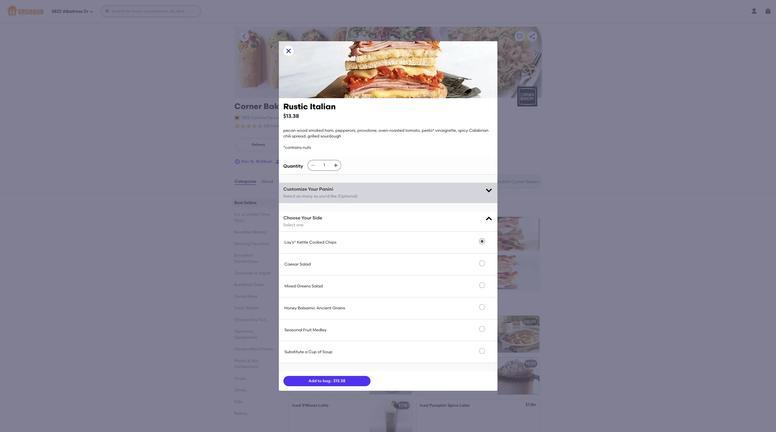 Task type: vqa. For each thing, say whether or not it's contained in the screenshot.
the right Get
no



Task type: locate. For each thing, give the bounding box(es) containing it.
sellers for best sellers
[[244, 200, 257, 205]]

rustic italian
[[293, 271, 319, 276]]

caesar salad button
[[279, 254, 498, 275]]

best up for a limited time only! tab
[[234, 200, 243, 205]]

1 iced from the left
[[293, 403, 301, 408]]

1 horizontal spatial panini
[[319, 186, 333, 192]]

0 horizontal spatial a
[[242, 212, 244, 217]]

rustic inside "rustic italian $13.38"
[[283, 102, 308, 111]]

corner bakery
[[234, 101, 291, 111]]

2 vertical spatial a
[[305, 350, 308, 355]]

caret left icon image
[[241, 33, 248, 40]]

blueberry pancakes
[[293, 320, 331, 324]]

pancakes inside blueberry compote, whipped cream, fresh blueberries on top of our buttermilk pancakes
[[321, 339, 339, 344]]

sellers down 'many'
[[303, 199, 322, 206]]

meal
[[248, 294, 258, 299]]

1 vertical spatial sandwiches
[[234, 335, 258, 340]]

of
[[355, 333, 359, 338], [318, 350, 322, 355]]

chili
[[283, 134, 291, 139]]

pepperoni,
[[336, 128, 357, 133]]

1 vertical spatial limited
[[305, 303, 327, 310]]

for a limited time only! up breakfast bakery at the left bottom of the page
[[234, 212, 270, 223]]

1 vertical spatial panini
[[234, 359, 246, 363]]

2 iced from the left
[[420, 403, 429, 408]]

0 horizontal spatial limited
[[245, 212, 260, 217]]

1 vertical spatial &
[[247, 359, 250, 363]]

panini inside panini & hot sandwiches
[[234, 359, 246, 363]]

2 horizontal spatial a
[[305, 350, 308, 355]]

1 horizontal spatial best
[[288, 199, 301, 206]]

3 sandwiches from the top
[[234, 365, 258, 369]]

1 horizontal spatial for a limited time only!
[[288, 303, 360, 310]]

blueberry up "seasonal fruit medley"
[[293, 320, 311, 324]]

salad inside caesar salad "button"
[[300, 262, 311, 267]]

family meal tab
[[234, 294, 274, 300]]

on down whipped at the bottom left of the page
[[342, 333, 347, 338]]

best inside best sellers most ordered on grubhub
[[288, 199, 301, 206]]

as
[[296, 194, 301, 199], [314, 194, 318, 199]]

2 vertical spatial sandwiches
[[234, 365, 258, 369]]

0 vertical spatial on
[[315, 207, 320, 212]]

& for yogurt
[[255, 271, 258, 276]]

svg image
[[285, 47, 292, 54], [311, 163, 315, 168], [334, 163, 338, 168]]

time up whipped at the bottom left of the page
[[329, 303, 343, 310]]

0 vertical spatial limited
[[245, 212, 260, 217]]

1 select from the top
[[283, 194, 295, 199]]

1 horizontal spatial for
[[288, 303, 298, 310]]

sandwiches for breakfast
[[234, 259, 258, 264]]

0 horizontal spatial svg image
[[285, 47, 292, 54]]

select left one
[[283, 223, 295, 228]]

0 vertical spatial time
[[261, 212, 270, 217]]

rustic for rustic italian $13.38
[[283, 102, 308, 111]]

a inside for a limited time only!
[[242, 212, 244, 217]]

iced s'mores latte
[[293, 403, 329, 408]]

select down customize
[[283, 194, 295, 199]]

pancakes down blueberries at the bottom of the page
[[321, 339, 339, 344]]

panini up you'd in the left top of the page
[[319, 186, 333, 192]]

ham,
[[325, 128, 335, 133]]

1 horizontal spatial iced
[[420, 403, 429, 408]]

scrambler
[[447, 320, 467, 324]]

panini & hot sandwiches tab
[[234, 358, 274, 370]]

1 horizontal spatial on
[[342, 333, 347, 338]]

salad right greens
[[312, 284, 323, 289]]

0 vertical spatial rustic
[[283, 102, 308, 111]]

top
[[348, 333, 354, 338]]

1 vertical spatial rustic
[[293, 271, 306, 276]]

1 horizontal spatial only!
[[345, 303, 360, 310]]

1 vertical spatial bakery
[[254, 230, 267, 235]]

0 vertical spatial for
[[234, 212, 241, 217]]

1 horizontal spatial choose
[[283, 215, 301, 221]]

people icon image
[[276, 159, 281, 165]]

spicy
[[458, 128, 468, 133]]

buttermilk
[[300, 339, 320, 344]]

0 horizontal spatial best
[[234, 200, 243, 205]]

morning favorites tab
[[234, 241, 274, 247]]

a
[[242, 212, 244, 217], [299, 303, 303, 310], [305, 350, 308, 355]]

s'mores down add
[[302, 403, 318, 408]]

0 horizontal spatial fresh
[[234, 306, 245, 311]]

1 horizontal spatial $13.38
[[334, 379, 346, 384]]

sandwiches inside tab
[[234, 335, 258, 340]]

0 horizontal spatial of
[[318, 350, 322, 355]]

Input item quantity number field
[[318, 160, 331, 170]]

panini inside customize your panini select as many as you'd like (optional)
[[319, 186, 333, 192]]

our
[[293, 339, 299, 344]]

limited up blueberry pancakes
[[305, 303, 327, 310]]

sandwiches down hot
[[234, 365, 258, 369]]

0 horizontal spatial sellers
[[244, 200, 257, 205]]

0 horizontal spatial &
[[247, 359, 250, 363]]

corner
[[234, 101, 262, 111]]

$13.38 right :
[[334, 379, 346, 384]]

share icon image
[[529, 33, 536, 40]]

& inside panini & hot sandwiches
[[247, 359, 250, 363]]

& left hot
[[247, 359, 250, 363]]

for left balsamic
[[288, 303, 298, 310]]

0 horizontal spatial salad
[[300, 262, 311, 267]]

only! up whipped at the bottom left of the page
[[345, 303, 360, 310]]

best inside tab
[[234, 200, 243, 205]]

dr
[[84, 9, 89, 14]]

sellers inside best sellers most ordered on grubhub
[[303, 199, 322, 206]]

1 vertical spatial pumpkin
[[430, 403, 447, 408]]

2 blueberry from the top
[[293, 328, 311, 332]]

best sellers most ordered on grubhub
[[288, 199, 338, 212]]

rustic down caesar salad
[[293, 271, 306, 276]]

spinach,
[[461, 333, 477, 338]]

salad up rustic italian on the bottom of page
[[300, 262, 311, 267]]

1 horizontal spatial $7.18 +
[[526, 403, 537, 408]]

sandwiches inside panini & hot sandwiches
[[234, 365, 258, 369]]

your inside customize your panini select as many as you'd like (optional)
[[308, 186, 318, 192]]

compote,
[[312, 328, 331, 332]]

1 horizontal spatial fresh
[[308, 333, 318, 338]]

only! up breakfast bakery at the left bottom of the page
[[234, 218, 244, 223]]

nov
[[241, 159, 249, 164]]

& inside tab
[[255, 271, 258, 276]]

hot
[[251, 359, 258, 363]]

3 breakfast from the top
[[234, 282, 253, 287]]

nuts
[[303, 145, 311, 150]]

breakfast inside breakfast sandwiches
[[234, 253, 253, 258]]

0 vertical spatial &
[[255, 271, 258, 276]]

+ for the iced s'mores latte image
[[407, 403, 410, 408]]

0 vertical spatial fresh
[[234, 306, 245, 311]]

0 vertical spatial choose
[[283, 215, 301, 221]]

your
[[308, 186, 318, 192], [302, 215, 312, 221]]

$7.18 +
[[526, 403, 537, 408], [399, 403, 410, 408]]

italian
[[310, 102, 336, 111], [306, 271, 319, 276]]

1 vertical spatial for
[[288, 303, 298, 310]]

on up side
[[315, 207, 320, 212]]

select inside customize your panini select as many as you'd like (optional)
[[283, 194, 295, 199]]

choose up the signature
[[234, 318, 249, 322]]

honey balsamic ancient grains
[[285, 306, 345, 311]]

1 breakfast from the top
[[234, 230, 253, 235]]

sandwiches down the signature
[[234, 335, 258, 340]]

1 horizontal spatial &
[[255, 271, 258, 276]]

best up most
[[288, 199, 301, 206]]

1 horizontal spatial time
[[329, 303, 343, 310]]

0 vertical spatial a
[[242, 212, 244, 217]]

your up 'many'
[[308, 186, 318, 192]]

3822
[[52, 9, 62, 14]]

0 vertical spatial for a limited time only!
[[234, 212, 270, 223]]

fresh up buttermilk
[[308, 333, 318, 338]]

1 sandwiches from the top
[[234, 259, 258, 264]]

breakfast
[[234, 230, 253, 235], [234, 253, 253, 258], [234, 282, 253, 287]]

1 vertical spatial only!
[[345, 303, 360, 310]]

bakery
[[264, 101, 291, 111], [254, 230, 267, 235], [234, 411, 248, 416]]

breakfast down morning
[[234, 253, 253, 258]]

0 horizontal spatial for a limited time only!
[[234, 212, 270, 223]]

uptown turkey avocado button
[[442, 217, 540, 251]]

a inside button
[[305, 350, 308, 355]]

choose inside tab
[[234, 318, 249, 322]]

1 vertical spatial breakfast
[[234, 253, 253, 258]]

1 horizontal spatial a
[[299, 303, 303, 310]]

signature
[[234, 329, 253, 334]]

0 vertical spatial salad
[[300, 262, 311, 267]]

oatmeals
[[234, 271, 254, 276]]

bakery down kids
[[234, 411, 248, 416]]

group
[[293, 159, 305, 164]]

as left you'd in the left top of the page
[[314, 194, 318, 199]]

2 breakfast from the top
[[234, 253, 253, 258]]

1 vertical spatial on
[[342, 333, 347, 338]]

rustic up ste
[[283, 102, 308, 111]]

0 vertical spatial blueberry
[[293, 320, 311, 324]]

for a limited time only!
[[234, 212, 270, 223], [288, 303, 360, 310]]

0 horizontal spatial only!
[[234, 218, 244, 223]]

0 horizontal spatial for
[[234, 212, 241, 217]]

$13.38 inside "rustic italian $13.38"
[[283, 113, 299, 119]]

salad inside "mixed greens salad" button
[[312, 284, 323, 289]]

breakfast up morning
[[234, 230, 253, 235]]

s'mores down substitute
[[293, 361, 308, 366]]

svg image inside the 'nov 16, 10:45am' button
[[234, 159, 240, 165]]

your down the ordered at left
[[302, 215, 312, 221]]

1 vertical spatial spice
[[448, 403, 459, 408]]

as down customize
[[296, 194, 301, 199]]

pumpkin
[[420, 361, 437, 366], [430, 403, 447, 408]]

fresh down family
[[234, 306, 245, 311]]

handcrafted pastas tab
[[234, 346, 274, 352]]

0 vertical spatial select
[[283, 194, 295, 199]]

0 horizontal spatial $13.38
[[283, 113, 299, 119]]

choose inside choose your side select one
[[283, 215, 301, 221]]

time down the best sellers tab
[[261, 212, 270, 217]]

panini & hot sandwiches
[[234, 359, 258, 369]]

0 horizontal spatial panini
[[234, 359, 246, 363]]

signature sandwiches tab
[[234, 329, 274, 341]]

latte
[[309, 361, 319, 366], [450, 361, 461, 366], [318, 403, 329, 408], [460, 403, 470, 408]]

2 select from the top
[[283, 223, 295, 228]]

3
[[299, 115, 301, 120]]

breakfast sandwiches tab
[[234, 253, 274, 265]]

0 vertical spatial $13.38
[[283, 113, 299, 119]]

0 vertical spatial bakery
[[264, 101, 291, 111]]

delivery
[[252, 143, 265, 147]]

option group
[[234, 138, 332, 152]]

iced
[[293, 403, 301, 408], [420, 403, 429, 408]]

1 vertical spatial fresh
[[308, 333, 318, 338]]

start group order
[[283, 159, 316, 164]]

family meal
[[234, 294, 258, 299]]

2 vertical spatial breakfast
[[234, 282, 253, 287]]

pumpkin spice latte image
[[497, 358, 540, 395]]

0 vertical spatial your
[[308, 186, 318, 192]]

1 blueberry from the top
[[293, 320, 311, 324]]

honey
[[285, 306, 297, 311]]

like
[[331, 194, 337, 199]]

$13.38 up pecan
[[283, 113, 299, 119]]

corner bakery logo image
[[518, 87, 537, 106]]

for a limited time only! inside tab
[[234, 212, 270, 223]]

0 horizontal spatial iced
[[293, 403, 301, 408]]

italian up ham,
[[310, 102, 336, 111]]

svg image
[[765, 8, 772, 15], [105, 9, 110, 13], [90, 10, 93, 13], [234, 159, 240, 165], [485, 186, 493, 194], [485, 215, 493, 223]]

select inside choose your side select one
[[283, 223, 295, 228]]

1 vertical spatial time
[[329, 303, 343, 310]]

rustic inside rustic italian button
[[293, 271, 306, 276]]

star icon image
[[234, 123, 240, 129], [240, 123, 246, 129], [246, 123, 252, 129], [252, 123, 257, 129], [257, 123, 263, 129], [257, 123, 263, 129]]

camino
[[251, 115, 267, 120]]

rustic for rustic italian
[[293, 271, 306, 276]]

sandwiches up the oatmeals
[[234, 259, 258, 264]]

pancakes
[[312, 320, 331, 324], [321, 339, 339, 344]]

your for choose
[[302, 215, 312, 221]]

1 vertical spatial of
[[318, 350, 322, 355]]

1 horizontal spatial $7.18
[[526, 403, 535, 408]]

pancakes up compote,
[[312, 320, 331, 324]]

for down "best sellers"
[[234, 212, 241, 217]]

ratings
[[271, 124, 285, 128]]

italian inside "rustic italian $13.38"
[[310, 102, 336, 111]]

0 horizontal spatial on
[[315, 207, 320, 212]]

grilled
[[308, 134, 320, 139]]

choose down most
[[283, 215, 301, 221]]

1 horizontal spatial salad
[[312, 284, 323, 289]]

limited
[[245, 212, 260, 217], [305, 303, 327, 310]]

breakfast down the oatmeals
[[234, 282, 253, 287]]

blueberry up cream,
[[293, 328, 311, 332]]

1 vertical spatial your
[[302, 215, 312, 221]]

sellers up for a limited time only! tab
[[244, 200, 257, 205]]

of right top
[[355, 333, 359, 338]]

breakfast bakery
[[234, 230, 267, 235]]

on
[[315, 207, 320, 212], [342, 333, 347, 338]]

1 horizontal spatial sellers
[[303, 199, 322, 206]]

bakery up favorites
[[254, 230, 267, 235]]

1025 camino de la reina ste 3 button
[[241, 115, 301, 121]]

for
[[234, 212, 241, 217], [288, 303, 298, 310]]

0 vertical spatial pumpkin
[[420, 361, 437, 366]]

about
[[261, 179, 274, 184]]

1 vertical spatial pancakes
[[321, 339, 339, 344]]

seasonal
[[285, 328, 302, 333]]

blueberry for blueberry compote, whipped cream, fresh blueberries on top of our buttermilk pancakes
[[293, 328, 311, 332]]

search icon image
[[488, 178, 495, 185]]

red
[[472, 328, 479, 332]]

blueberry compote, whipped cream, fresh blueberries on top of our buttermilk pancakes
[[293, 328, 359, 344]]

0 vertical spatial panini
[[319, 186, 333, 192]]

a right honey
[[299, 303, 303, 310]]

16,
[[250, 159, 255, 164]]

1 vertical spatial italian
[[306, 271, 319, 276]]

0 horizontal spatial choose
[[234, 318, 249, 322]]

1 horizontal spatial as
[[314, 194, 318, 199]]

&
[[255, 271, 258, 276], [247, 359, 250, 363]]

a left cup
[[305, 350, 308, 355]]

bakery up la
[[264, 101, 291, 111]]

1 vertical spatial blueberry
[[293, 328, 311, 332]]

& left yogurt
[[255, 271, 258, 276]]

iced for iced s'mores latte
[[293, 403, 301, 408]]

0 vertical spatial italian
[[310, 102, 336, 111]]

1 horizontal spatial of
[[355, 333, 359, 338]]

ordered
[[298, 207, 314, 212]]

1 vertical spatial salad
[[312, 284, 323, 289]]

0 horizontal spatial time
[[261, 212, 270, 217]]

2 sandwiches from the top
[[234, 335, 258, 340]]

2 horizontal spatial svg image
[[334, 163, 338, 168]]

1 vertical spatial select
[[283, 223, 295, 228]]

spread,
[[292, 134, 307, 139]]

main navigation navigation
[[0, 0, 777, 22]]

0 vertical spatial breakfast
[[234, 230, 253, 235]]

italian up greens
[[306, 271, 319, 276]]

grubhub
[[321, 207, 338, 212]]

italian inside rustic italian button
[[306, 271, 319, 276]]

0 vertical spatial spice
[[438, 361, 449, 366]]

only!
[[234, 218, 244, 223], [345, 303, 360, 310]]

for a limited time only! up blueberry pancakes
[[288, 303, 360, 310]]

limited down the best sellers tab
[[245, 212, 260, 217]]

0 vertical spatial sandwiches
[[234, 259, 258, 264]]

1 vertical spatial for a limited time only!
[[288, 303, 360, 310]]

blueberry inside blueberry compote, whipped cream, fresh blueberries on top of our buttermilk pancakes
[[293, 328, 311, 332]]

mixed
[[285, 284, 296, 289]]

blueberry for blueberry pancakes
[[293, 320, 311, 324]]

oatmeals & yogurt
[[234, 271, 271, 276]]

1 vertical spatial choose
[[234, 318, 249, 322]]

your inside choose your side select one
[[302, 215, 312, 221]]

0 horizontal spatial as
[[296, 194, 301, 199]]

panini down the handcrafted
[[234, 359, 246, 363]]

0 vertical spatial of
[[355, 333, 359, 338]]

0 vertical spatial only!
[[234, 218, 244, 223]]

sellers inside tab
[[244, 200, 257, 205]]

1 vertical spatial s'mores
[[302, 403, 318, 408]]

a down "best sellers"
[[242, 212, 244, 217]]

of right cup
[[318, 350, 322, 355]]

choose for any
[[234, 318, 249, 322]]

you'd
[[319, 194, 330, 199]]



Task type: describe. For each thing, give the bounding box(es) containing it.
limited inside tab
[[245, 212, 260, 217]]

reviews
[[278, 179, 294, 184]]

soups
[[234, 376, 246, 381]]

order
[[306, 159, 316, 164]]

subscription pass image
[[234, 116, 240, 120]]

choose any two
[[234, 318, 266, 322]]

reviews button
[[278, 171, 295, 192]]

sandwiches for signature
[[234, 335, 258, 340]]

substitute
[[285, 350, 304, 355]]

morning
[[234, 241, 250, 246]]

$0.00
[[526, 361, 536, 366]]

2 vertical spatial bakery
[[234, 411, 248, 416]]

iced pumpkin spice latte
[[420, 403, 470, 408]]

vinaigrette,
[[435, 128, 457, 133]]

calabrian
[[469, 128, 489, 133]]

bakery for breakfast bakery
[[254, 230, 267, 235]]

breakfast for breakfast bakery
[[234, 230, 253, 235]]

onions
[[420, 339, 433, 344]]

signature sandwiches
[[234, 329, 258, 340]]

pastas
[[260, 347, 273, 352]]

best sellers tab
[[234, 200, 274, 206]]

only! inside for a limited time only!
[[234, 218, 244, 223]]

caesar salad
[[285, 262, 311, 267]]

customize
[[283, 186, 307, 192]]

breakfast sides tab
[[234, 282, 274, 288]]

0 horizontal spatial $7.18 +
[[399, 403, 410, 408]]

eggs,
[[442, 328, 453, 332]]

cream,
[[293, 333, 307, 338]]

balsamic
[[298, 306, 316, 311]]

uptown turkey avocado
[[447, 232, 494, 237]]

bag
[[323, 379, 331, 384]]

option group containing delivery
[[234, 138, 332, 152]]

green
[[478, 333, 489, 338]]

two
[[259, 318, 266, 322]]

drinks tab
[[234, 387, 274, 393]]

iced for iced pumpkin spice latte
[[420, 403, 429, 408]]

garden gate scrambler (v) image
[[497, 316, 540, 353]]

ancient
[[317, 306, 332, 311]]

2 as from the left
[[314, 194, 318, 199]]

scrambled eggs, cheddar, red pepper, mushrooms, spinach, green onions
[[420, 328, 489, 344]]

fresh salads
[[234, 306, 259, 311]]

fresh salads tab
[[234, 305, 274, 311]]

for inside for a limited time only!
[[234, 212, 241, 217]]

pecan wood smoked ham, pepperoni, provolone, oven-roasted tomato, pesto* vinaigrette, spicy calabrian chili spread, grilled sourdough *contains nuts
[[283, 128, 490, 150]]

sellers for best sellers most ordered on grubhub
[[303, 199, 322, 206]]

italian for rustic italian $13.38
[[310, 102, 336, 111]]

best for best sellers
[[234, 200, 243, 205]]

ste
[[292, 115, 298, 120]]

(optional)
[[338, 194, 358, 199]]

garden
[[420, 320, 435, 324]]

on inside blueberry compote, whipped cream, fresh blueberries on top of our buttermilk pancakes
[[342, 333, 347, 338]]

many
[[302, 194, 313, 199]]

handcrafted pastas
[[234, 347, 273, 352]]

turkey
[[463, 232, 475, 237]]

breakfast bakery tab
[[234, 229, 274, 235]]

$5.69
[[399, 361, 409, 366]]

grains
[[333, 306, 345, 311]]

1 vertical spatial a
[[299, 303, 303, 310]]

s'mores latte image
[[369, 358, 412, 395]]

1 horizontal spatial limited
[[305, 303, 327, 310]]

best for best sellers most ordered on grubhub
[[288, 199, 301, 206]]

drinks
[[234, 388, 246, 393]]

:
[[332, 379, 333, 384]]

& for hot
[[247, 359, 250, 363]]

select for choose your side
[[283, 223, 295, 228]]

substitute a cup of soup
[[285, 350, 333, 355]]

wood
[[297, 128, 308, 133]]

soup
[[323, 350, 333, 355]]

1.4
[[304, 145, 308, 149]]

save this restaurant button
[[515, 31, 525, 42]]

fresh inside tab
[[234, 306, 245, 311]]

time inside for a limited time only!
[[261, 212, 270, 217]]

categories button
[[234, 171, 257, 192]]

Search Corner Bakery search field
[[496, 179, 540, 185]]

blueberries
[[319, 333, 341, 338]]

albatross
[[63, 9, 83, 14]]

oatmeals & yogurt tab
[[234, 270, 274, 276]]

+ for blueberry pancakes image at bottom
[[407, 320, 410, 324]]

kids tab
[[234, 399, 274, 405]]

bakery for corner bakery
[[264, 101, 291, 111]]

s'mores latte
[[293, 361, 319, 366]]

customize your panini select as many as you'd like (optional)
[[283, 186, 358, 199]]

add to bag : $13.38
[[309, 379, 346, 384]]

0 vertical spatial pancakes
[[312, 320, 331, 324]]

$15.24
[[396, 320, 407, 324]]

breakfast for breakfast sides
[[234, 282, 253, 287]]

provolone,
[[358, 128, 378, 133]]

soups tab
[[234, 376, 274, 382]]

choose any two tab
[[234, 317, 274, 323]]

rustic italian $13.38
[[283, 102, 336, 119]]

fresh inside blueberry compote, whipped cream, fresh blueberries on top of our buttermilk pancakes
[[308, 333, 318, 338]]

save this restaurant image
[[516, 33, 523, 40]]

pumpkin spice latte
[[420, 361, 461, 366]]

start
[[283, 159, 292, 164]]

breakfast for breakfast sandwiches
[[234, 253, 253, 258]]

0 horizontal spatial $7.18
[[399, 403, 407, 408]]

breakfast sides
[[234, 282, 264, 287]]

mushrooms,
[[436, 333, 460, 338]]

of inside blueberry compote, whipped cream, fresh blueberries on top of our buttermilk pancakes
[[355, 333, 359, 338]]

yogurt
[[258, 271, 271, 276]]

your for customize
[[308, 186, 318, 192]]

for a limited time only! tab
[[234, 212, 274, 224]]

1 as from the left
[[296, 194, 301, 199]]

greens
[[297, 284, 311, 289]]

1 vertical spatial $13.38
[[334, 379, 346, 384]]

(v)
[[468, 320, 474, 324]]

blueberry pancakes image
[[369, 316, 412, 353]]

pepper,
[[420, 333, 435, 338]]

club button
[[442, 256, 540, 289]]

bakery tab
[[234, 411, 274, 417]]

sourdough
[[321, 134, 341, 139]]

add
[[309, 379, 317, 384]]

most
[[288, 207, 297, 212]]

0 vertical spatial s'mores
[[293, 361, 308, 366]]

start group order button
[[276, 157, 316, 167]]

on inside best sellers most ordered on grubhub
[[315, 207, 320, 212]]

nov 16, 10:45am
[[241, 159, 272, 164]]

seasonal fruit medley
[[285, 328, 327, 333]]

1025
[[242, 115, 250, 120]]

$15.24 +
[[396, 320, 410, 324]]

choose for your
[[283, 215, 301, 221]]

of inside button
[[318, 350, 322, 355]]

1025 camino de la reina ste 3
[[242, 115, 301, 120]]

substitute a cup of soup button
[[279, 342, 498, 363]]

1 horizontal spatial svg image
[[311, 163, 315, 168]]

honey balsamic ancient grains button
[[279, 298, 498, 319]]

categories
[[235, 179, 257, 184]]

reina
[[280, 115, 291, 120]]

631 ratings
[[264, 124, 285, 128]]

italian for rustic italian
[[306, 271, 319, 276]]

caesar
[[285, 262, 299, 267]]

favorites
[[251, 241, 269, 246]]

select for customize your panini
[[283, 194, 295, 199]]

any
[[250, 318, 258, 322]]

sides
[[254, 282, 264, 287]]

oven-
[[379, 128, 390, 133]]

garden gate scrambler (v)
[[420, 320, 474, 324]]

cooked
[[309, 240, 325, 245]]

iced s'mores latte image
[[369, 400, 412, 432]]



